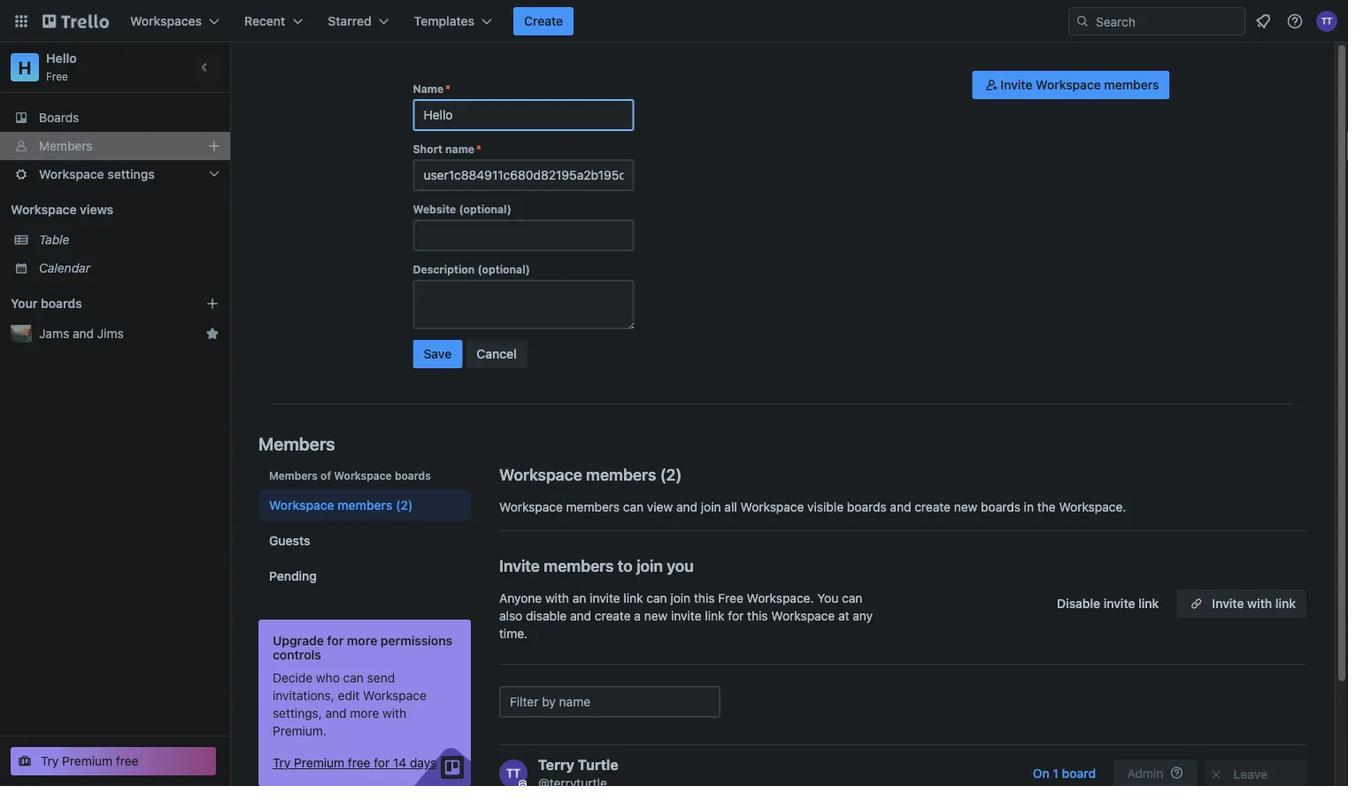 Task type: locate. For each thing, give the bounding box(es) containing it.
0 horizontal spatial with
[[383, 706, 406, 721]]

0 vertical spatial create
[[915, 500, 951, 514]]

1 vertical spatial (optional)
[[478, 263, 530, 275]]

members up of
[[258, 433, 335, 454]]

save
[[424, 347, 452, 361]]

1 vertical spatial invite
[[499, 556, 540, 575]]

workspace members
[[499, 465, 656, 484], [269, 498, 392, 513]]

on 1 board
[[1033, 766, 1096, 781]]

invite
[[1001, 77, 1033, 92], [499, 556, 540, 575], [1212, 596, 1244, 611]]

0 notifications image
[[1253, 11, 1274, 32]]

free for try premium free for 14 days
[[348, 756, 370, 770]]

try premium free
[[41, 754, 139, 768]]

with inside upgrade for more permissions controls decide who can send invitations, edit workspace settings, and more with premium.
[[383, 706, 406, 721]]

)
[[676, 465, 682, 484]]

can down the you
[[647, 591, 667, 605]]

1 horizontal spatial create
[[915, 500, 951, 514]]

1 vertical spatial *
[[476, 143, 481, 155]]

0 horizontal spatial for
[[327, 633, 344, 648]]

members down 'search' field
[[1104, 77, 1159, 92]]

1 vertical spatial create
[[595, 609, 631, 623]]

invite right a
[[671, 609, 702, 623]]

on
[[1033, 766, 1050, 781]]

invite with link button
[[1177, 590, 1307, 618]]

2 horizontal spatial invite
[[1104, 596, 1135, 611]]

disable
[[526, 609, 567, 623]]

h
[[18, 57, 31, 77]]

edit
[[338, 688, 360, 703]]

templates button
[[403, 7, 503, 35]]

0 horizontal spatial workspace.
[[747, 591, 814, 605]]

0 horizontal spatial try
[[41, 754, 59, 768]]

with inside anyone with an invite link can join this free workspace. you can also disable and create a new invite link for this workspace at any time.
[[545, 591, 569, 605]]

0 horizontal spatial *
[[445, 82, 451, 95]]

1 horizontal spatial join
[[671, 591, 691, 605]]

for inside anyone with an invite link can join this free workspace. you can also disable and create a new invite link for this workspace at any time.
[[728, 609, 744, 623]]

1 horizontal spatial premium
[[294, 756, 344, 770]]

description
[[413, 263, 475, 275]]

members
[[39, 139, 92, 153], [258, 433, 335, 454], [269, 469, 318, 482]]

0 vertical spatial for
[[728, 609, 744, 623]]

members up "an"
[[544, 556, 614, 575]]

invite with link
[[1212, 596, 1296, 611]]

(optional) for website (optional)
[[459, 203, 511, 215]]

1 vertical spatial sm image
[[1207, 766, 1225, 783]]

disable
[[1057, 596, 1100, 611]]

0 vertical spatial (optional)
[[459, 203, 511, 215]]

free inside hello free
[[46, 70, 68, 82]]

of
[[321, 469, 331, 482]]

and right visible
[[890, 500, 911, 514]]

1 vertical spatial workspace.
[[747, 591, 814, 605]]

2
[[666, 465, 676, 484]]

members down boards
[[39, 139, 92, 153]]

can up edit
[[343, 671, 364, 685]]

1 horizontal spatial with
[[545, 591, 569, 605]]

(optional) right website
[[459, 203, 511, 215]]

0 vertical spatial workspace members
[[499, 465, 656, 484]]

0 vertical spatial workspace.
[[1059, 500, 1126, 514]]

1 vertical spatial new
[[644, 609, 668, 623]]

join right to
[[637, 556, 663, 575]]

link inside button
[[1275, 596, 1296, 611]]

1 horizontal spatial workspace members
[[499, 465, 656, 484]]

1 horizontal spatial for
[[374, 756, 390, 770]]

sm image
[[983, 76, 1001, 94], [1207, 766, 1225, 783]]

invite for invite workspace members
[[1001, 77, 1033, 92]]

link
[[624, 591, 643, 605], [1139, 596, 1159, 611], [1275, 596, 1296, 611], [705, 609, 725, 623]]

with for invite
[[1247, 596, 1272, 611]]

create
[[915, 500, 951, 514], [595, 609, 631, 623]]

time.
[[499, 626, 528, 641]]

0 vertical spatial members
[[39, 139, 92, 153]]

1 horizontal spatial free
[[348, 756, 370, 770]]

free inside anyone with an invite link can join this free workspace. you can also disable and create a new invite link for this workspace at any time.
[[718, 591, 743, 605]]

boards link
[[0, 104, 230, 132]]

create
[[524, 14, 563, 28]]

2 horizontal spatial with
[[1247, 596, 1272, 611]]

workspace
[[1036, 77, 1101, 92], [39, 167, 104, 181], [11, 202, 77, 217], [499, 465, 582, 484], [334, 469, 392, 482], [269, 498, 334, 513], [499, 500, 563, 514], [741, 500, 804, 514], [771, 609, 835, 623], [363, 688, 427, 703]]

None text field
[[413, 159, 634, 191], [413, 220, 634, 251], [413, 280, 634, 329], [413, 159, 634, 191], [413, 220, 634, 251], [413, 280, 634, 329]]

0 horizontal spatial premium
[[62, 754, 113, 768]]

boards right visible
[[847, 500, 887, 514]]

members of workspace boards
[[269, 469, 431, 482]]

invite inside button
[[1212, 596, 1244, 611]]

premium inside try premium free for 14 days button
[[294, 756, 344, 770]]

new right a
[[644, 609, 668, 623]]

2 horizontal spatial for
[[728, 609, 744, 623]]

more up send
[[347, 633, 377, 648]]

with inside button
[[1247, 596, 1272, 611]]

name
[[445, 143, 475, 155]]

workspace members left (
[[499, 465, 656, 484]]

members
[[1104, 77, 1159, 92], [586, 465, 656, 484], [338, 498, 392, 513], [566, 500, 620, 514], [544, 556, 614, 575]]

1 horizontal spatial try
[[273, 756, 291, 770]]

0 horizontal spatial free
[[46, 70, 68, 82]]

sm image inside leave link
[[1207, 766, 1225, 783]]

free
[[116, 754, 139, 768], [348, 756, 370, 770]]

0 horizontal spatial create
[[595, 609, 631, 623]]

days
[[410, 756, 437, 770]]

0 vertical spatial invite
[[1001, 77, 1033, 92]]

premium inside the try premium free button
[[62, 754, 113, 768]]

join down the you
[[671, 591, 691, 605]]

0 horizontal spatial join
[[637, 556, 663, 575]]

invite members to join you
[[499, 556, 694, 575]]

and left jims
[[73, 326, 94, 341]]

views
[[80, 202, 113, 217]]

new
[[954, 500, 978, 514], [644, 609, 668, 623]]

1 horizontal spatial *
[[476, 143, 481, 155]]

try for try premium free for 14 days
[[273, 756, 291, 770]]

table link
[[39, 231, 220, 249]]

*
[[445, 82, 451, 95], [476, 143, 481, 155]]

workspace members down of
[[269, 498, 392, 513]]

free for try premium free
[[116, 754, 139, 768]]

add board image
[[205, 297, 220, 311]]

(optional) right description
[[478, 263, 530, 275]]

1
[[1053, 766, 1059, 781]]

an
[[573, 591, 586, 605]]

this member is an admin of this workspace. image
[[519, 780, 527, 786]]

anyone
[[499, 591, 542, 605]]

2 vertical spatial join
[[671, 591, 691, 605]]

0 horizontal spatial new
[[644, 609, 668, 623]]

decide
[[273, 671, 313, 685]]

try
[[41, 754, 59, 768], [273, 756, 291, 770]]

workspace inside anyone with an invite link can join this free workspace. you can also disable and create a new invite link for this workspace at any time.
[[771, 609, 835, 623]]

organizationdetailform element
[[413, 81, 634, 375]]

2 vertical spatial for
[[374, 756, 390, 770]]

1 vertical spatial free
[[718, 591, 743, 605]]

(
[[660, 465, 666, 484]]

invite right "an"
[[590, 591, 620, 605]]

website
[[413, 203, 456, 215]]

1 horizontal spatial invite
[[1001, 77, 1033, 92]]

1 horizontal spatial sm image
[[1207, 766, 1225, 783]]

sm image inside invite workspace members button
[[983, 76, 1001, 94]]

disable invite link button
[[1046, 590, 1170, 618]]

0 vertical spatial this
[[694, 591, 715, 605]]

save button
[[413, 340, 462, 368]]

0 horizontal spatial sm image
[[983, 76, 1001, 94]]

premium.
[[273, 724, 327, 738]]

workspace. left you
[[747, 591, 814, 605]]

1 horizontal spatial free
[[718, 591, 743, 605]]

0 horizontal spatial workspace members
[[269, 498, 392, 513]]

workspace inside popup button
[[39, 167, 104, 181]]

1 vertical spatial join
[[637, 556, 663, 575]]

2 horizontal spatial invite
[[1212, 596, 1244, 611]]

visible
[[807, 500, 844, 514]]

2 vertical spatial invite
[[1212, 596, 1244, 611]]

try premium free button
[[11, 747, 216, 775]]

with
[[545, 591, 569, 605], [1247, 596, 1272, 611], [383, 706, 406, 721]]

you
[[667, 556, 694, 575]]

h link
[[11, 53, 39, 81]]

0 vertical spatial *
[[445, 82, 451, 95]]

workspace members can view and join all workspace visible boards and create new boards in the workspace.
[[499, 500, 1126, 514]]

a
[[634, 609, 641, 623]]

join left all
[[701, 500, 721, 514]]

invite inside button
[[1001, 77, 1033, 92]]

search image
[[1076, 14, 1090, 28]]

0 vertical spatial join
[[701, 500, 721, 514]]

for
[[728, 609, 744, 623], [327, 633, 344, 648], [374, 756, 390, 770]]

1 vertical spatial members
[[258, 433, 335, 454]]

new left "in"
[[954, 500, 978, 514]]

members left of
[[269, 469, 318, 482]]

1 vertical spatial for
[[327, 633, 344, 648]]

board
[[1062, 766, 1096, 781]]

14
[[393, 756, 407, 770]]

0 horizontal spatial free
[[116, 754, 139, 768]]

Search field
[[1090, 8, 1245, 35]]

can
[[623, 500, 644, 514], [647, 591, 667, 605], [842, 591, 863, 605], [343, 671, 364, 685]]

0 vertical spatial sm image
[[983, 76, 1001, 94]]

(2)
[[396, 498, 413, 513]]

terry
[[538, 756, 574, 773]]

link inside button
[[1139, 596, 1159, 611]]

workspace inside upgrade for more permissions controls decide who can send invitations, edit workspace settings, and more with premium.
[[363, 688, 427, 703]]

calendar link
[[39, 259, 220, 277]]

hello free
[[46, 51, 77, 82]]

more down edit
[[350, 706, 379, 721]]

starred icon image
[[205, 327, 220, 341]]

invite workspace members button
[[972, 71, 1170, 99]]

view
[[647, 500, 673, 514]]

more
[[347, 633, 377, 648], [350, 706, 379, 721]]

with for anyone
[[545, 591, 569, 605]]

1 horizontal spatial new
[[954, 500, 978, 514]]

invite right disable
[[1104, 596, 1135, 611]]

free
[[46, 70, 68, 82], [718, 591, 743, 605]]

leave
[[1234, 767, 1268, 782]]

and down "an"
[[570, 609, 591, 623]]

workspace.
[[1059, 500, 1126, 514], [747, 591, 814, 605]]

boards
[[41, 296, 82, 311], [395, 469, 431, 482], [847, 500, 887, 514], [981, 500, 1021, 514]]

workspace views
[[11, 202, 113, 217]]

None text field
[[413, 99, 634, 131]]

0 vertical spatial free
[[46, 70, 68, 82]]

workspace. right the the
[[1059, 500, 1126, 514]]

and down edit
[[325, 706, 347, 721]]

1 horizontal spatial invite
[[671, 609, 702, 623]]

0 horizontal spatial invite
[[499, 556, 540, 575]]

1 vertical spatial this
[[747, 609, 768, 623]]

workspaces
[[130, 14, 202, 28]]

1 horizontal spatial this
[[747, 609, 768, 623]]

can inside upgrade for more permissions controls decide who can send invitations, edit workspace settings, and more with premium.
[[343, 671, 364, 685]]



Task type: vqa. For each thing, say whether or not it's contained in the screenshot.
third This card is a template. from right
no



Task type: describe. For each thing, give the bounding box(es) containing it.
0 vertical spatial new
[[954, 500, 978, 514]]

who
[[316, 671, 340, 685]]

any
[[853, 609, 873, 623]]

terry turtle
[[538, 756, 618, 773]]

hello
[[46, 51, 77, 66]]

and inside upgrade for more permissions controls decide who can send invitations, edit workspace settings, and more with premium.
[[325, 706, 347, 721]]

( 2 )
[[660, 465, 682, 484]]

hello link
[[46, 51, 77, 66]]

your boards
[[11, 296, 82, 311]]

1 vertical spatial workspace members
[[269, 498, 392, 513]]

pending link
[[258, 560, 471, 592]]

workspace navigation collapse icon image
[[193, 55, 218, 80]]

invite for invite with link
[[1212, 596, 1244, 611]]

try for try premium free
[[41, 754, 59, 768]]

terry turtle (terryturtle) image
[[1316, 11, 1338, 32]]

templates
[[414, 14, 474, 28]]

to
[[618, 556, 633, 575]]

also
[[499, 609, 523, 623]]

0 horizontal spatial invite
[[590, 591, 620, 605]]

website (optional)
[[413, 203, 511, 215]]

recent
[[244, 14, 285, 28]]

on 1 board link
[[1022, 760, 1107, 786]]

create button
[[513, 7, 574, 35]]

can up at
[[842, 591, 863, 605]]

calendar
[[39, 261, 90, 275]]

recent button
[[234, 7, 314, 35]]

boards up jams
[[41, 296, 82, 311]]

workspaces button
[[120, 7, 230, 35]]

workspace. inside anyone with an invite link can join this free workspace. you can also disable and create a new invite link for this workspace at any time.
[[747, 591, 814, 605]]

2 vertical spatial members
[[269, 469, 318, 482]]

can left view
[[623, 500, 644, 514]]

sm image for invite workspace members button
[[983, 76, 1001, 94]]

admin
[[1127, 766, 1163, 781]]

sm image for leave link on the bottom right of page
[[1207, 766, 1225, 783]]

Filter by name text field
[[499, 686, 721, 718]]

you
[[817, 591, 839, 605]]

boards left "in"
[[981, 500, 1021, 514]]

invite for invite members to join you
[[499, 556, 540, 575]]

and right view
[[676, 500, 698, 514]]

short name *
[[413, 143, 481, 155]]

invite inside button
[[1104, 596, 1135, 611]]

workspace settings
[[39, 167, 155, 181]]

create inside anyone with an invite link can join this free workspace. you can also disable and create a new invite link for this workspace at any time.
[[595, 609, 631, 623]]

primary element
[[0, 0, 1348, 42]]

for inside button
[[374, 756, 390, 770]]

guests link
[[258, 525, 471, 557]]

new inside anyone with an invite link can join this free workspace. you can also disable and create a new invite link for this workspace at any time.
[[644, 609, 668, 623]]

0 horizontal spatial this
[[694, 591, 715, 605]]

short
[[413, 143, 443, 155]]

all
[[724, 500, 737, 514]]

members down members of workspace boards
[[338, 498, 392, 513]]

jams and jims
[[39, 326, 124, 341]]

disable invite link
[[1057, 596, 1159, 611]]

in
[[1024, 500, 1034, 514]]

settings
[[107, 167, 155, 181]]

name *
[[413, 82, 451, 95]]

members up the "invite members to join you" at the bottom of page
[[566, 500, 620, 514]]

starred
[[328, 14, 372, 28]]

boards up (2) at left
[[395, 469, 431, 482]]

send
[[367, 671, 395, 685]]

back to home image
[[42, 7, 109, 35]]

open information menu image
[[1286, 12, 1304, 30]]

and inside 'link'
[[73, 326, 94, 341]]

jams and jims link
[[39, 325, 198, 343]]

invitations,
[[273, 688, 335, 703]]

cancel
[[477, 347, 517, 361]]

1 vertical spatial more
[[350, 706, 379, 721]]

try premium free for 14 days
[[273, 756, 437, 770]]

members inside button
[[1104, 77, 1159, 92]]

invite workspace members
[[1001, 77, 1159, 92]]

turtle
[[578, 756, 618, 773]]

members left (
[[586, 465, 656, 484]]

table
[[39, 232, 69, 247]]

jims
[[97, 326, 124, 341]]

0 vertical spatial more
[[347, 633, 377, 648]]

your boards with 1 items element
[[11, 293, 179, 314]]

join inside anyone with an invite link can join this free workspace. you can also disable and create a new invite link for this workspace at any time.
[[671, 591, 691, 605]]

admin button
[[1114, 760, 1198, 786]]

guests
[[269, 533, 310, 548]]

controls
[[273, 648, 321, 662]]

switch to… image
[[12, 12, 30, 30]]

at
[[838, 609, 849, 623]]

your
[[11, 296, 38, 311]]

premium for try premium free
[[62, 754, 113, 768]]

and inside anyone with an invite link can join this free workspace. you can also disable and create a new invite link for this workspace at any time.
[[570, 609, 591, 623]]

1 horizontal spatial workspace.
[[1059, 500, 1126, 514]]

the
[[1037, 500, 1056, 514]]

cancel button
[[466, 340, 527, 368]]

workspace inside button
[[1036, 77, 1101, 92]]

premium for try premium free for 14 days
[[294, 756, 344, 770]]

starred button
[[317, 7, 400, 35]]

upgrade
[[273, 633, 324, 648]]

boards
[[39, 110, 79, 125]]

workspace settings button
[[0, 160, 230, 189]]

members link
[[0, 132, 230, 160]]

leave link
[[1205, 760, 1307, 786]]

try premium free for 14 days button
[[273, 754, 437, 772]]

upgrade for more permissions controls decide who can send invitations, edit workspace settings, and more with premium.
[[273, 633, 452, 738]]

for inside upgrade for more permissions controls decide who can send invitations, edit workspace settings, and more with premium.
[[327, 633, 344, 648]]

2 horizontal spatial join
[[701, 500, 721, 514]]

anyone with an invite link can join this free workspace. you can also disable and create a new invite link for this workspace at any time.
[[499, 591, 873, 641]]

(optional) for description (optional)
[[478, 263, 530, 275]]



